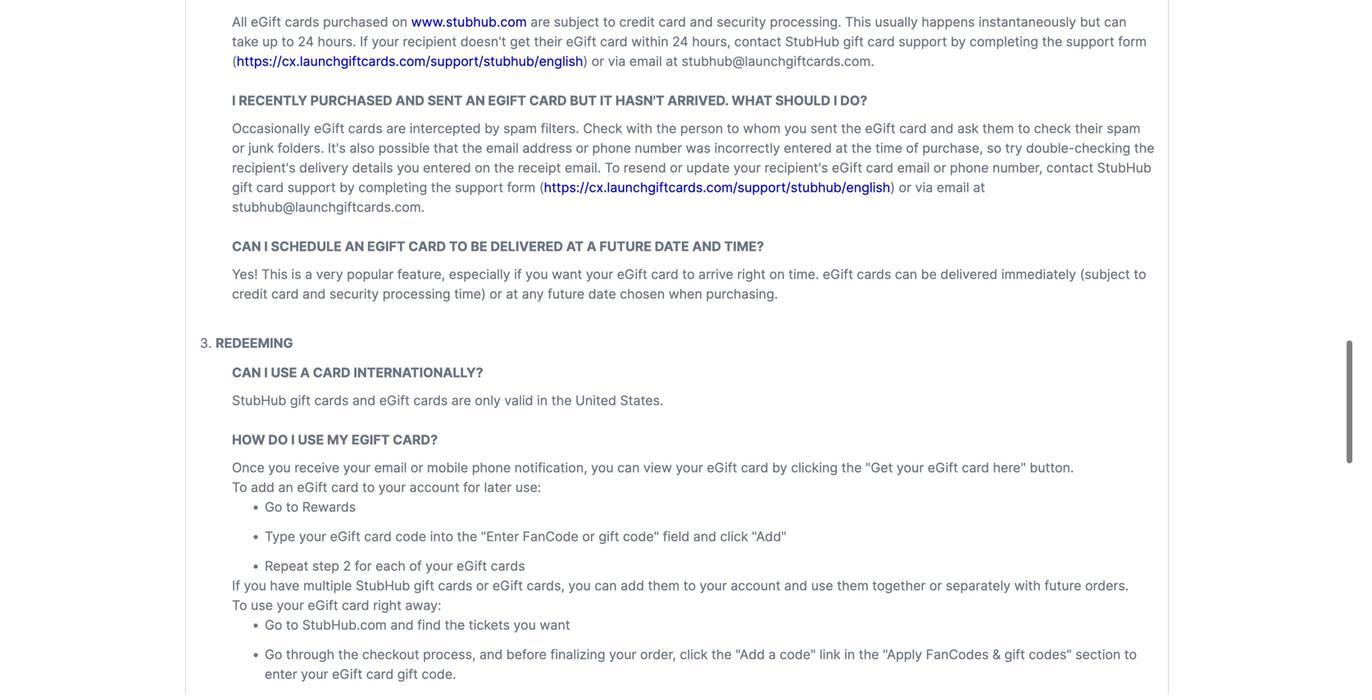 Task type: locate. For each thing, give the bounding box(es) containing it.
0 horizontal spatial of
[[409, 558, 422, 574]]

email
[[630, 53, 662, 69], [486, 140, 519, 156], [898, 160, 930, 176], [937, 180, 970, 196], [374, 460, 407, 476]]

your inside are subject to credit card and security processing. this usually happens instantaneously but can take up to 24 hours. if your recipient doesn't get their egift card within 24 hours, contact stubhub gift card support by completing the support form (
[[372, 34, 399, 50]]

can right but
[[1105, 14, 1127, 30]]

codes"
[[1029, 647, 1072, 663]]

contact
[[735, 34, 782, 50], [1047, 160, 1094, 176]]

card down usually at the top of the page
[[868, 34, 895, 50]]

go down have
[[265, 618, 282, 634]]

of inside occasionally egift cards are intercepted by spam filters. check with the person to whom you sent the egift card and ask them to check their spam or junk folders. it's also possible that the email address or phone number was incorrectly entered at the time of purchase, so try double-checking the recipient's delivery details you entered on the receipt email. to resend or update your recipient's egift card email or phone number, contact stubhub gift card support by completing the support form (
[[906, 140, 919, 156]]

0 horizontal spatial security
[[330, 286, 379, 302]]

on down the 'intercepted'
[[475, 160, 490, 176]]

their inside occasionally egift cards are intercepted by spam filters. check with the person to whom you sent the egift card and ask them to check their spam or junk folders. it's also possible that the email address or phone number was incorrectly entered at the time of purchase, so try double-checking the recipient's delivery details you entered on the receipt email. to resend or update your recipient's egift card email or phone number, contact stubhub gift card support by completing the support form (
[[1075, 121, 1104, 137]]

1 vertical spatial this
[[262, 267, 288, 283]]

type your egift card code into the "enter fancode or gift code" field and click "add"
[[265, 529, 787, 545]]

2 horizontal spatial on
[[770, 267, 785, 283]]

1 can from the top
[[232, 239, 261, 255]]

security inside are subject to credit card and security processing. this usually happens instantaneously but can take up to 24 hours. if your recipient doesn't get their egift card within 24 hours, contact stubhub gift card support by completing the support form (
[[717, 14, 766, 30]]

stubhub@launchgiftcards.com. down delivery
[[232, 199, 425, 215]]

are inside occasionally egift cards are intercepted by spam filters. check with the person to whom you sent the egift card and ask them to check their spam or junk folders. it's also possible that the email address or phone number was incorrectly entered at the time of purchase, so try double-checking the recipient's delivery details you entered on the receipt email. to resend or update your recipient's egift card email or phone number, contact stubhub gift card support by completing the support form (
[[386, 121, 406, 137]]

double-
[[1027, 140, 1075, 156]]

0 vertical spatial credit
[[620, 14, 655, 30]]

try
[[1006, 140, 1023, 156]]

to
[[449, 239, 468, 255]]

2
[[343, 558, 351, 574]]

whom
[[743, 121, 781, 137]]

finalizing
[[551, 647, 606, 663]]

card down checkout
[[366, 667, 394, 683]]

1 horizontal spatial future
[[1045, 578, 1082, 594]]

1 horizontal spatial in
[[845, 647, 855, 663]]

them inside occasionally egift cards are intercepted by spam filters. check with the person to whom you sent the egift card and ask them to check their spam or junk folders. it's also possible that the email address or phone number was incorrectly entered at the time of purchase, so try double-checking the recipient's delivery details you entered on the receipt email. to resend or update your recipient's egift card email or phone number, contact stubhub gift card support by completing the support form (
[[983, 121, 1015, 137]]

1 vertical spatial use
[[251, 598, 273, 614]]

purchase,
[[923, 140, 984, 156]]

especially
[[449, 267, 511, 283]]

egift down multiple
[[308, 598, 338, 614]]

or down the card?
[[411, 460, 423, 476]]

go down 'an'
[[265, 499, 282, 515]]

https://cx.launchgiftcards.com/support/stubhub/english for https://cx.launchgiftcards.com/support/stubhub/english
[[544, 180, 891, 196]]

recipient's down sent
[[765, 160, 829, 176]]

junk
[[248, 140, 274, 156]]

are inside are subject to credit card and security processing. this usually happens instantaneously but can take up to 24 hours. if your recipient doesn't get their egift card within 24 hours, contact stubhub gift card support by completing the support form (
[[531, 14, 550, 30]]

or down especially
[[490, 286, 502, 302]]

0 vertical spatial are
[[531, 14, 550, 30]]

section
[[1076, 647, 1121, 663]]

stubhub inside are subject to credit card and security processing. this usually happens instantaneously but can take up to 24 hours. if your recipient doesn't get their egift card within 24 hours, contact stubhub gift card support by completing the support form (
[[785, 34, 840, 50]]

code"
[[623, 529, 659, 545], [780, 647, 816, 663]]

go for go to stubhub.com and find the tickets you want
[[265, 618, 282, 634]]

1 vertical spatial )
[[891, 180, 895, 196]]

to up incorrectly on the top right of page
[[727, 121, 740, 137]]

at
[[666, 53, 678, 69], [836, 140, 848, 156], [973, 180, 986, 196], [506, 286, 518, 302]]

0 vertical spatial click
[[720, 529, 748, 545]]

form inside occasionally egift cards are intercepted by spam filters. check with the person to whom you sent the egift card and ask them to check their spam or junk folders. it's also possible that the email address or phone number was incorrectly entered at the time of purchase, so try double-checking the recipient's delivery details you entered on the receipt email. to resend or update your recipient's egift card email or phone number, contact stubhub gift card support by completing the support form (
[[507, 180, 536, 196]]

and inside if you have multiple stubhub gift cards or egift cards, you can add them to your account and use them together or separately with future orders. to use your egift card right away:
[[785, 578, 808, 594]]

arrive
[[699, 267, 734, 283]]

recipient's
[[232, 160, 296, 176], [765, 160, 829, 176]]

completing inside are subject to credit card and security processing. this usually happens instantaneously but can take up to 24 hours. if your recipient doesn't get their egift card within 24 hours, contact stubhub gift card support by completing the support form (
[[970, 34, 1039, 50]]

at inside ) or via email at stubhub@launchgiftcards.com.
[[973, 180, 986, 196]]

address
[[523, 140, 572, 156]]

1 vertical spatial an
[[345, 239, 364, 255]]

0 vertical spatial of
[[906, 140, 919, 156]]

hours,
[[692, 34, 731, 50]]

can inside once you receive your email or mobile phone notification, you can view your egift card by clicking the "get your egift card here" button. to add an egift card to your account for later use:
[[618, 460, 640, 476]]

are
[[531, 14, 550, 30], [386, 121, 406, 137], [452, 393, 471, 409]]

"get
[[866, 460, 893, 476]]

and down tickets
[[480, 647, 503, 663]]

https://cx.launchgiftcards.com/support/stubhub/english for https://cx.launchgiftcards.com/support/stubhub/english ) or via email at stubhub@launchgiftcards.com.
[[237, 53, 583, 69]]

an right sent
[[466, 93, 485, 109]]

cards,
[[527, 578, 565, 594]]

email inside once you receive your email or mobile phone notification, you can view your egift card by clicking the "get your egift card here" button. to add an egift card to your account for later use:
[[374, 460, 407, 476]]

if inside are subject to credit card and security processing. this usually happens instantaneously but can take up to 24 hours. if your recipient doesn't get their egift card within 24 hours, contact stubhub gift card support by completing the support form (
[[360, 34, 368, 50]]

a
[[305, 267, 313, 283], [769, 647, 776, 663]]

and inside occasionally egift cards are intercepted by spam filters. check with the person to whom you sent the egift card and ask them to check their spam or junk folders. it's also possible that the email address or phone number was incorrectly entered at the time of purchase, so try double-checking the recipient's delivery details you entered on the receipt email. to resend or update your recipient's egift card email or phone number, contact stubhub gift card support by completing the support form (
[[931, 121, 954, 137]]

1 vertical spatial future
[[1045, 578, 1082, 594]]

security
[[717, 14, 766, 30], [330, 286, 379, 302]]

stubhub down checking
[[1098, 160, 1152, 176]]

add up 'order,'
[[621, 578, 645, 594]]

1 vertical spatial card
[[409, 239, 446, 255]]

right left "away:" on the bottom left of the page
[[373, 598, 402, 614]]

want down at
[[552, 267, 582, 283]]

0 horizontal spatial if
[[232, 578, 240, 594]]

)
[[583, 53, 588, 69], [891, 180, 895, 196]]

egift down through
[[332, 667, 363, 683]]

or right 'together'
[[930, 578, 942, 594]]

2 spam from the left
[[1107, 121, 1141, 137]]

right up purchasing.
[[737, 267, 766, 283]]

all egift cards purchased on www.stubhub.com
[[232, 14, 527, 30]]

do?
[[841, 93, 868, 109]]

i
[[232, 93, 236, 109], [834, 93, 838, 109], [264, 239, 268, 255], [264, 365, 268, 381], [291, 432, 295, 448]]

security inside yes! this is a very popular feature, especially if you want your egift card to arrive right on time. egift cards can be delivered immediately (subject to credit card and security processing time) or at any future date chosen when purchasing.
[[330, 286, 379, 302]]

a inside yes! this is a very popular feature, especially if you want your egift card to arrive right on time. egift cards can be delivered immediately (subject to credit card and security processing time) or at any future date chosen when purchasing.
[[305, 267, 313, 283]]

future
[[548, 286, 585, 302], [1045, 578, 1082, 594]]

0 horizontal spatial entered
[[423, 160, 471, 176]]

egift up popular
[[367, 239, 406, 255]]

card?
[[393, 432, 438, 448]]

0 vertical spatial with
[[626, 121, 653, 137]]

ask
[[958, 121, 979, 137]]

1 horizontal spatial account
[[731, 578, 781, 594]]

1 horizontal spatial stubhub@launchgiftcards.com.
[[682, 53, 875, 69]]

your down through
[[301, 667, 328, 683]]

1 vertical spatial on
[[475, 160, 490, 176]]

card up stubhub.com
[[342, 598, 370, 614]]

2 go from the top
[[265, 618, 282, 634]]

can left view
[[618, 460, 640, 476]]

the right that
[[462, 140, 483, 156]]

their inside are subject to credit card and security processing. this usually happens instantaneously but can take up to 24 hours. if your recipient doesn't get their egift card within 24 hours, contact stubhub gift card support by completing the support form (
[[534, 34, 563, 50]]

can right cards,
[[595, 578, 617, 594]]

the left the "get
[[842, 460, 862, 476]]

go inside go through the checkout process, and before finalizing your order, click the "add a code" link in the "apply fancodes & gift codes" section to enter your egift card gift code.
[[265, 647, 282, 663]]

or down time
[[899, 180, 912, 196]]

processing
[[383, 286, 451, 302]]

and inside yes! this is a very popular feature, especially if you want your egift card to arrive right on time. egift cards can be delivered immediately (subject to credit card and security processing time) or at any future date chosen when purchasing.
[[303, 286, 326, 302]]

1 vertical spatial security
[[330, 286, 379, 302]]

2 horizontal spatial are
[[531, 14, 550, 30]]

1 horizontal spatial form
[[1119, 34, 1147, 50]]

24 left hours.
[[298, 34, 314, 50]]

egift down subject
[[566, 34, 597, 50]]

the down instantaneously
[[1043, 34, 1063, 50]]

orders.
[[1086, 578, 1129, 594]]

feature,
[[398, 267, 445, 283]]

at down sent
[[836, 140, 848, 156]]

completing down details
[[359, 180, 427, 196]]

https://cx.launchgiftcards.com/support/stubhub/english
[[237, 53, 583, 69], [544, 180, 891, 196]]

1 horizontal spatial (
[[539, 180, 544, 196]]

code.
[[422, 667, 456, 683]]

go through the checkout process, and before finalizing your order, click the "add a code" link in the "apply fancodes & gift codes" section to enter your egift card gift code.
[[265, 647, 1137, 683]]

security down popular
[[330, 286, 379, 302]]

1 horizontal spatial code"
[[780, 647, 816, 663]]

egift up up
[[251, 14, 281, 30]]

support down happens
[[899, 34, 947, 50]]

stubhub@launchgiftcards.com.
[[682, 53, 875, 69], [232, 199, 425, 215]]

0 vertical spatial completing
[[970, 34, 1039, 50]]

can inside are subject to credit card and security processing. this usually happens instantaneously but can take up to 24 hours. if your recipient doesn't get their egift card within 24 hours, contact stubhub gift card support by completing the support form (
[[1105, 14, 1127, 30]]

by
[[951, 34, 966, 50], [485, 121, 500, 137], [340, 180, 355, 196], [772, 460, 788, 476]]

0 vertical spatial contact
[[735, 34, 782, 50]]

cards up also
[[348, 121, 383, 137]]

clicking
[[791, 460, 838, 476]]

1 vertical spatial credit
[[232, 286, 268, 302]]

folders.
[[278, 140, 324, 156]]

stubhub@launchgiftcards.com. inside ) or via email at stubhub@launchgiftcards.com.
[[232, 199, 425, 215]]

1 vertical spatial their
[[1075, 121, 1104, 137]]

details
[[352, 160, 393, 176]]

0 vertical spatial form
[[1119, 34, 1147, 50]]

0 horizontal spatial this
[[262, 267, 288, 283]]

1 vertical spatial via
[[916, 180, 933, 196]]

1 vertical spatial a
[[300, 365, 310, 381]]

card
[[659, 14, 686, 30], [600, 34, 628, 50], [868, 34, 895, 50], [900, 121, 927, 137], [866, 160, 894, 176], [256, 180, 284, 196], [651, 267, 679, 283], [271, 286, 299, 302], [741, 460, 769, 476], [962, 460, 990, 476], [331, 480, 359, 496], [364, 529, 392, 545], [342, 598, 370, 614], [366, 667, 394, 683]]

1 vertical spatial can
[[232, 365, 261, 381]]

email down within
[[630, 53, 662, 69]]

1 vertical spatial entered
[[423, 160, 471, 176]]

stubhub down processing.
[[785, 34, 840, 50]]

use down 'redeeming'
[[271, 365, 297, 381]]

1 vertical spatial in
[[845, 647, 855, 663]]

security up hours,
[[717, 14, 766, 30]]

0 horizontal spatial a
[[305, 267, 313, 283]]

very
[[316, 267, 343, 283]]

0 vertical spatial a
[[305, 267, 313, 283]]

go up enter
[[265, 647, 282, 663]]

(
[[232, 53, 237, 69], [539, 180, 544, 196]]

can inside yes! this is a very popular feature, especially if you want your egift card to arrive right on time. egift cards can be delivered immediately (subject to credit card and security processing time) or at any future date chosen when purchasing.
[[895, 267, 918, 283]]

stubhub
[[785, 34, 840, 50], [1098, 160, 1152, 176], [232, 393, 286, 409], [356, 578, 410, 594]]

0 vertical spatial card
[[529, 93, 567, 109]]

1 vertical spatial phone
[[950, 160, 989, 176]]

2 can from the top
[[232, 365, 261, 381]]

1 vertical spatial form
[[507, 180, 536, 196]]

i down 'redeeming'
[[264, 365, 268, 381]]

are left the only
[[452, 393, 471, 409]]

1 horizontal spatial are
[[452, 393, 471, 409]]

completing
[[970, 34, 1039, 50], [359, 180, 427, 196]]

1 horizontal spatial an
[[466, 93, 485, 109]]

1 horizontal spatial of
[[906, 140, 919, 156]]

you right if
[[526, 267, 548, 283]]

you left sent
[[785, 121, 807, 137]]

update
[[687, 160, 730, 176]]

them
[[983, 121, 1015, 137], [648, 578, 680, 594], [837, 578, 869, 594]]

1 horizontal spatial entered
[[784, 140, 832, 156]]

future left orders.
[[1045, 578, 1082, 594]]

right inside yes! this is a very popular feature, especially if you want your egift card to arrive right on time. egift cards can be delivered immediately (subject to credit card and security processing time) or at any future date chosen when purchasing.
[[737, 267, 766, 283]]

cards inside yes! this is a very popular feature, especially if you want your egift card to arrive right on time. egift cards can be delivered immediately (subject to credit card and security processing time) or at any future date chosen when purchasing.
[[857, 267, 892, 283]]

via inside ) or via email at stubhub@launchgiftcards.com.
[[916, 180, 933, 196]]

their for spam
[[1075, 121, 1104, 137]]

0 horizontal spatial with
[[626, 121, 653, 137]]

email up receipt
[[486, 140, 519, 156]]

3 go from the top
[[265, 647, 282, 663]]

1 horizontal spatial add
[[621, 578, 645, 594]]

phone
[[592, 140, 631, 156], [950, 160, 989, 176], [472, 460, 511, 476]]

the
[[1043, 34, 1063, 50], [656, 121, 677, 137], [841, 121, 862, 137], [462, 140, 483, 156], [852, 140, 872, 156], [1135, 140, 1155, 156], [494, 160, 514, 176], [431, 180, 451, 196], [552, 393, 572, 409], [842, 460, 862, 476], [457, 529, 477, 545], [445, 618, 465, 634], [338, 647, 359, 663], [712, 647, 732, 663], [859, 647, 879, 663]]

card up filters.
[[529, 93, 567, 109]]

0 horizontal spatial on
[[392, 14, 408, 30]]

1 vertical spatial go
[[265, 618, 282, 634]]

by right the 'intercepted'
[[485, 121, 500, 137]]

by down happens
[[951, 34, 966, 50]]

and down very
[[303, 286, 326, 302]]

completing inside occasionally egift cards are intercepted by spam filters. check with the person to whom you sent the egift card and ask them to check their spam or junk folders. it's also possible that the email address or phone number was incorrectly entered at the time of purchase, so try double-checking the recipient's delivery details you entered on the receipt email. to resend or update your recipient's egift card email or phone number, contact stubhub gift card support by completing the support form (
[[359, 180, 427, 196]]

0 horizontal spatial use
[[271, 365, 297, 381]]

your right the "get
[[897, 460, 924, 476]]

sent
[[811, 121, 838, 137]]

hasn't
[[616, 93, 665, 109]]

support down but
[[1067, 34, 1115, 50]]

0 horizontal spatial account
[[410, 480, 460, 496]]

the inside once you receive your email or mobile phone notification, you can view your egift card by clicking the "get your egift card here" button. to add an egift card to your account for later use:
[[842, 460, 862, 476]]

0 horizontal spatial card
[[313, 365, 351, 381]]

1 vertical spatial with
[[1015, 578, 1041, 594]]

0 vertical spatial and
[[396, 93, 425, 109]]

0 horizontal spatial contact
[[735, 34, 782, 50]]

0 vertical spatial in
[[537, 393, 548, 409]]

purchased
[[311, 93, 393, 109]]

1 horizontal spatial credit
[[620, 14, 655, 30]]

you right cards,
[[569, 578, 591, 594]]

) inside ) or via email at stubhub@launchgiftcards.com.
[[891, 180, 895, 196]]

www.stubhub.com
[[411, 14, 527, 30]]

to inside go through the checkout process, and before finalizing your order, click the "add a code" link in the "apply fancodes & gift codes" section to enter your egift card gift code.
[[1125, 647, 1137, 663]]

0 vertical spatial use
[[271, 365, 297, 381]]

1 horizontal spatial security
[[717, 14, 766, 30]]

future inside if you have multiple stubhub gift cards or egift cards, you can add them to your account and use them together or separately with future orders. to use your egift card right away:
[[1045, 578, 1082, 594]]

can inside if you have multiple stubhub gift cards or egift cards, you can add them to your account and use them together or separately with future orders. to use your egift card right away:
[[595, 578, 617, 594]]

https://cx.launchgiftcards.com/support/stubhub/english link down update
[[544, 180, 891, 196]]

your down all egift cards purchased on www.stubhub.com
[[372, 34, 399, 50]]

1 vertical spatial use
[[298, 432, 324, 448]]

so
[[987, 140, 1002, 156]]

their for egift
[[534, 34, 563, 50]]

on inside occasionally egift cards are intercepted by spam filters. check with the person to whom you sent the egift card and ask them to check their spam or junk folders. it's also possible that the email address or phone number was incorrectly entered at the time of purchase, so try double-checking the recipient's delivery details you entered on the receipt email. to resend or update your recipient's egift card email or phone number, contact stubhub gift card support by completing the support form (
[[475, 160, 490, 176]]

1 horizontal spatial contact
[[1047, 160, 1094, 176]]

and up arrive
[[692, 239, 721, 255]]

2 24 from the left
[[672, 34, 689, 50]]

or inside yes! this is a very popular feature, especially if you want your egift card to arrive right on time. egift cards can be delivered immediately (subject to credit card and security processing time) or at any future date chosen when purchasing.
[[490, 286, 502, 302]]

for inside once you receive your email or mobile phone notification, you can view your egift card by clicking the "get your egift card here" button. to add an egift card to your account for later use:
[[463, 480, 481, 496]]

0 horizontal spatial future
[[548, 286, 585, 302]]

1 go from the top
[[265, 499, 282, 515]]

with
[[626, 121, 653, 137], [1015, 578, 1041, 594]]

check
[[1034, 121, 1072, 137]]

1 vertical spatial contact
[[1047, 160, 1094, 176]]

stubhub up how
[[232, 393, 286, 409]]

a right at
[[587, 239, 597, 255]]

intercepted
[[410, 121, 481, 137]]

you left have
[[244, 578, 266, 594]]

0 vertical spatial https://cx.launchgiftcards.com/support/stubhub/english
[[237, 53, 583, 69]]

of right time
[[906, 140, 919, 156]]

your
[[372, 34, 399, 50], [734, 160, 761, 176], [586, 267, 614, 283], [343, 460, 371, 476], [676, 460, 703, 476], [897, 460, 924, 476], [379, 480, 406, 496], [299, 529, 326, 545], [426, 558, 453, 574], [700, 578, 727, 594], [277, 598, 304, 614], [609, 647, 637, 663], [301, 667, 328, 683]]

0 horizontal spatial )
[[583, 53, 588, 69]]

repeat
[[265, 558, 309, 574]]

1 vertical spatial to
[[232, 480, 247, 496]]

delivered
[[491, 239, 563, 255]]

a right is
[[305, 267, 313, 283]]

with up number at the top
[[626, 121, 653, 137]]

0 vertical spatial to
[[605, 160, 620, 176]]

credit
[[620, 14, 655, 30], [232, 286, 268, 302]]

1 horizontal spatial a
[[769, 647, 776, 663]]

0 vertical spatial want
[[552, 267, 582, 283]]

https://cx.launchgiftcards.com/support/stubhub/english down update
[[544, 180, 891, 196]]

1 horizontal spatial use
[[811, 578, 834, 594]]

1 horizontal spatial card
[[409, 239, 446, 255]]

you inside yes! this is a very popular feature, especially if you want your egift card to arrive right on time. egift cards can be delivered immediately (subject to credit card and security processing time) or at any future date chosen when purchasing.
[[526, 267, 548, 283]]

in right the valid
[[537, 393, 548, 409]]

1 vertical spatial if
[[232, 578, 240, 594]]

1 spam from the left
[[504, 121, 537, 137]]

if you have multiple stubhub gift cards or egift cards, you can add them to your account and use them together or separately with future orders. to use your egift card right away:
[[232, 578, 1129, 614]]

2 vertical spatial to
[[232, 598, 247, 614]]

) up but
[[583, 53, 588, 69]]

1 horizontal spatial and
[[692, 239, 721, 255]]

) down time
[[891, 180, 895, 196]]

fancode
[[523, 529, 579, 545]]

right
[[737, 267, 766, 283], [373, 598, 402, 614]]

want up finalizing
[[540, 618, 570, 634]]

0 vertical spatial code"
[[623, 529, 659, 545]]

to inside if you have multiple stubhub gift cards or egift cards, you can add them to your account and use them together or separately with future orders. to use your egift card right away:
[[684, 578, 696, 594]]

0 vertical spatial phone
[[592, 140, 631, 156]]

can for can i schedule an egift card to be delivered at a future date and time?
[[232, 239, 261, 255]]

1 horizontal spatial this
[[845, 14, 872, 30]]

if inside if you have multiple stubhub gift cards or egift cards, you can add them to your account and use them together or separately with future orders. to use your egift card right away:
[[232, 578, 240, 594]]

1 vertical spatial are
[[386, 121, 406, 137]]

on inside yes! this is a very popular feature, especially if you want your egift card to arrive right on time. egift cards can be delivered immediately (subject to credit card and security processing time) or at any future date chosen when purchasing.
[[770, 267, 785, 283]]

0 horizontal spatial recipient's
[[232, 160, 296, 176]]

field
[[663, 529, 690, 545]]

repeat step 2 for each of your egift cards
[[265, 558, 525, 574]]

1 vertical spatial click
[[680, 647, 708, 663]]

to
[[605, 160, 620, 176], [232, 480, 247, 496], [232, 598, 247, 614]]

1 horizontal spatial with
[[1015, 578, 1041, 594]]

1 horizontal spatial )
[[891, 180, 895, 196]]

entered down sent
[[784, 140, 832, 156]]

egift down get
[[488, 93, 526, 109]]

code" left link
[[780, 647, 816, 663]]

0 vertical spatial stubhub@launchgiftcards.com.
[[682, 53, 875, 69]]

in
[[537, 393, 548, 409], [845, 647, 855, 663]]

and down "add" on the bottom
[[785, 578, 808, 594]]

the up number at the top
[[656, 121, 677, 137]]

to up try
[[1018, 121, 1031, 137]]

phone down check
[[592, 140, 631, 156]]

1 vertical spatial account
[[731, 578, 781, 594]]

24
[[298, 34, 314, 50], [672, 34, 689, 50]]

0 horizontal spatial right
[[373, 598, 402, 614]]

0 horizontal spatial code"
[[623, 529, 659, 545]]



Task type: describe. For each thing, give the bounding box(es) containing it.
possible
[[378, 140, 430, 156]]

"enter
[[481, 529, 519, 545]]

i recently purchased and sent an egift card but it hasn't arrived. what should i do?
[[232, 93, 868, 109]]

cards inside if you have multiple stubhub gift cards or egift cards, you can add them to your account and use them together or separately with future orders. to use your egift card right away:
[[438, 578, 473, 594]]

enter
[[265, 667, 297, 683]]

or inside ) or via email at stubhub@launchgiftcards.com.
[[899, 180, 912, 196]]

your up go through the checkout process, and before finalizing your order, click the "add a code" link in the "apply fancodes & gift codes" section to enter your egift card gift code.
[[700, 578, 727, 594]]

www.stubhub.com link
[[411, 14, 527, 30]]

cards inside occasionally egift cards are intercepted by spam filters. check with the person to whom you sent the egift card and ask them to check their spam or junk folders. it's also possible that the email address or phone number was incorrectly entered at the time of purchase, so try double-checking the recipient's delivery details you entered on the receipt email. to resend or update your recipient's egift card email or phone number, contact stubhub gift card support by completing the support form (
[[348, 121, 383, 137]]

popular
[[347, 267, 394, 283]]

valid
[[505, 393, 533, 409]]

0 horizontal spatial and
[[396, 93, 425, 109]]

egift right "time."
[[823, 267, 854, 283]]

( inside are subject to credit card and security processing. this usually happens instantaneously but can take up to 24 hours. if your recipient doesn't get their egift card within 24 hours, contact stubhub gift card support by completing the support form (
[[232, 53, 237, 69]]

gift up how do i use my egift card?
[[290, 393, 311, 409]]

to right (subject
[[1134, 267, 1147, 283]]

time.
[[789, 267, 819, 283]]

stubhub inside occasionally egift cards are intercepted by spam filters. check with the person to whom you sent the egift card and ask them to check their spam or junk folders. it's also possible that the email address or phone number was incorrectly entered at the time of purchase, so try double-checking the recipient's delivery details you entered on the receipt email. to resend or update your recipient's egift card email or phone number, contact stubhub gift card support by completing the support form (
[[1098, 160, 1152, 176]]

"apply
[[883, 647, 923, 663]]

cards up hours.
[[285, 14, 319, 30]]

card left here"
[[962, 460, 990, 476]]

by down delivery
[[340, 180, 355, 196]]

account inside if you have multiple stubhub gift cards or egift cards, you can add them to your account and use them together or separately with future orders. to use your egift card right away:
[[731, 578, 781, 594]]

0 vertical spatial )
[[583, 53, 588, 69]]

or up it
[[592, 53, 605, 69]]

or inside once you receive your email or mobile phone notification, you can view your egift card by clicking the "get your egift card here" button. to add an egift card to your account for later use:
[[411, 460, 423, 476]]

that
[[434, 140, 459, 156]]

or down number at the top
[[670, 160, 683, 176]]

0 horizontal spatial use
[[251, 598, 273, 614]]

in inside go through the checkout process, and before finalizing your order, click the "add a code" link in the "apply fancodes & gift codes" section to enter your egift card gift code.
[[845, 647, 855, 663]]

0 vertical spatial entered
[[784, 140, 832, 156]]

1 vertical spatial of
[[409, 558, 422, 574]]

schedule
[[271, 239, 342, 255]]

be
[[921, 267, 937, 283]]

support down that
[[455, 180, 503, 196]]

the left united
[[552, 393, 572, 409]]

or down purchase,
[[934, 160, 947, 176]]

at down within
[[666, 53, 678, 69]]

within
[[632, 34, 669, 50]]

card left 'clicking'
[[741, 460, 769, 476]]

your down go to rewards
[[299, 529, 326, 545]]

by inside are subject to credit card and security processing. this usually happens instantaneously but can take up to 24 hours. if your recipient doesn't get their egift card within 24 hours, contact stubhub gift card support by completing the support form (
[[951, 34, 966, 50]]

view
[[644, 460, 672, 476]]

recently
[[239, 93, 307, 109]]

stubhub.com
[[302, 618, 387, 634]]

your left 'order,'
[[609, 647, 637, 663]]

card up within
[[659, 14, 686, 30]]

your inside yes! this is a very popular feature, especially if you want your egift card to arrive right on time. egift cards can be delivered immediately (subject to credit card and security processing time) or at any future date chosen when purchasing.
[[586, 267, 614, 283]]

go for go to rewards
[[265, 499, 282, 515]]

gift right fancode
[[599, 529, 620, 545]]

card down time
[[866, 160, 894, 176]]

at
[[566, 239, 584, 255]]

0 vertical spatial use
[[811, 578, 834, 594]]

gift inside are subject to credit card and security processing. this usually happens instantaneously but can take up to 24 hours. if your recipient doesn't get their egift card within 24 hours, contact stubhub gift card support by completing the support form (
[[843, 34, 864, 50]]

1 vertical spatial and
[[692, 239, 721, 255]]

and inside are subject to credit card and security processing. this usually happens instantaneously but can take up to 24 hours. if your recipient doesn't get their egift card within 24 hours, contact stubhub gift card support by completing the support form (
[[690, 14, 713, 30]]

to right up
[[282, 34, 294, 50]]

the inside are subject to credit card and security processing. this usually happens instantaneously but can take up to 24 hours. if your recipient doesn't get their egift card within 24 hours, contact stubhub gift card support by completing the support form (
[[1043, 34, 1063, 50]]

fancodes
[[926, 647, 989, 663]]

card down is
[[271, 286, 299, 302]]

but
[[570, 93, 597, 109]]

code
[[396, 529, 426, 545]]

click inside go through the checkout process, and before finalizing your order, click the "add a code" link in the "apply fancodes & gift codes" section to enter your egift card gift code.
[[680, 647, 708, 663]]

gift down checkout
[[398, 667, 418, 683]]

get
[[510, 34, 531, 50]]

0 horizontal spatial via
[[608, 53, 626, 69]]

"add"
[[752, 529, 787, 545]]

https://cx.launchgiftcards.com/support/stubhub/english ) or via email at stubhub@launchgiftcards.com.
[[237, 53, 875, 69]]

you up before
[[514, 618, 536, 634]]

email inside ) or via email at stubhub@launchgiftcards.com.
[[937, 180, 970, 196]]

your up code
[[379, 480, 406, 496]]

and down can i use a card internationally?
[[353, 393, 376, 409]]

redeeming
[[216, 335, 293, 351]]

&
[[993, 647, 1001, 663]]

happens
[[922, 14, 975, 30]]

states.
[[620, 393, 664, 409]]

"add
[[736, 647, 765, 663]]

and left find in the left of the page
[[391, 618, 414, 634]]

time)
[[454, 286, 486, 302]]

egift down sent
[[832, 160, 863, 176]]

checkout
[[362, 647, 419, 663]]

2 recipient's from the left
[[765, 160, 829, 176]]

i left 'do?'
[[834, 93, 838, 109]]

separately
[[946, 578, 1011, 594]]

1 vertical spatial egift
[[367, 239, 406, 255]]

email down time
[[898, 160, 930, 176]]

what
[[732, 93, 773, 109]]

to up through
[[286, 618, 299, 634]]

or right fancode
[[582, 529, 595, 545]]

only
[[475, 393, 501, 409]]

1 recipient's from the left
[[232, 160, 296, 176]]

card down junk
[[256, 180, 284, 196]]

egift inside go through the checkout process, and before finalizing your order, click the "add a code" link in the "apply fancodes & gift codes" section to enter your egift card gift code.
[[332, 667, 363, 683]]

credit inside yes! this is a very popular feature, especially if you want your egift card to arrive right on time. egift cards can be delivered immediately (subject to credit card and security processing time) or at any future date chosen when purchasing.
[[232, 286, 268, 302]]

the right sent
[[841, 121, 862, 137]]

is
[[291, 267, 301, 283]]

usually
[[875, 14, 918, 30]]

it's
[[328, 140, 346, 156]]

stubhub gift cards and egift cards are only valid in the united states.
[[232, 393, 664, 409]]

support down delivery
[[288, 180, 336, 196]]

cards down can i use a card internationally?
[[314, 393, 349, 409]]

i left recently
[[232, 93, 236, 109]]

to inside if you have multiple stubhub gift cards or egift cards, you can add them to your account and use them together or separately with future orders. to use your egift card right away:
[[232, 598, 247, 614]]

2 vertical spatial egift
[[352, 432, 390, 448]]

egift up chosen
[[617, 267, 648, 283]]

egift up go to rewards
[[297, 480, 328, 496]]

email.
[[565, 160, 601, 176]]

your inside occasionally egift cards are intercepted by spam filters. check with the person to whom you sent the egift card and ask them to check their spam or junk folders. it's also possible that the email address or phone number was incorrectly entered at the time of purchase, so try double-checking the recipient's delivery details you entered on the receipt email. to resend or update your recipient's egift card email or phone number, contact stubhub gift card support by completing the support form (
[[734, 160, 761, 176]]

0 vertical spatial https://cx.launchgiftcards.com/support/stubhub/english link
[[237, 53, 583, 69]]

receive
[[295, 460, 340, 476]]

card up 'when'
[[651, 267, 679, 283]]

recipient
[[403, 34, 457, 50]]

code" inside go through the checkout process, and before finalizing your order, click the "add a code" link in the "apply fancodes & gift codes" section to enter your egift card gift code.
[[780, 647, 816, 663]]

this inside are subject to credit card and security processing. this usually happens instantaneously but can take up to 24 hours. if your recipient doesn't get their egift card within 24 hours, contact stubhub gift card support by completing the support form (
[[845, 14, 872, 30]]

the right find in the left of the page
[[445, 618, 465, 634]]

card up the each
[[364, 529, 392, 545]]

doesn't
[[461, 34, 506, 50]]

go for go through the checkout process, and before finalizing your order, click the "add a code" link in the "apply fancodes & gift codes" section to enter your egift card gift code.
[[265, 647, 282, 663]]

cards down internationally?
[[414, 393, 448, 409]]

you up 'an'
[[268, 460, 291, 476]]

go to rewards
[[265, 499, 356, 515]]

also
[[350, 140, 375, 156]]

when
[[669, 286, 703, 302]]

account inside once you receive your email or mobile phone notification, you can view your egift card by clicking the "get your egift card here" button. to add an egift card to your account for later use:
[[410, 480, 460, 496]]

number
[[635, 140, 682, 156]]

immediately
[[1002, 267, 1077, 283]]

sent
[[428, 93, 463, 109]]

1 horizontal spatial phone
[[592, 140, 631, 156]]

how
[[232, 432, 265, 448]]

0 vertical spatial egift
[[488, 93, 526, 109]]

card up time
[[900, 121, 927, 137]]

this inside yes! this is a very popular feature, especially if you want your egift card to arrive right on time. egift cards can be delivered immediately (subject to credit card and security processing time) or at any future date chosen when purchasing.
[[262, 267, 288, 283]]

and inside go through the checkout process, and before finalizing your order, click the "add a code" link in the "apply fancodes & gift codes" section to enter your egift card gift code.
[[480, 647, 503, 663]]

each
[[376, 558, 406, 574]]

the left receipt
[[494, 160, 514, 176]]

want inside yes! this is a very popular feature, especially if you want your egift card to arrive right on time. egift cards can be delivered immediately (subject to credit card and security processing time) or at any future date chosen when purchasing.
[[552, 267, 582, 283]]

the left time
[[852, 140, 872, 156]]

checking
[[1075, 140, 1131, 156]]

card up rewards
[[331, 480, 359, 496]]

date
[[589, 286, 616, 302]]

go to stubhub.com and find the tickets you want
[[265, 618, 570, 634]]

your down have
[[277, 598, 304, 614]]

your down into
[[426, 558, 453, 574]]

2 vertical spatial card
[[313, 365, 351, 381]]

at inside yes! this is a very popular feature, especially if you want your egift card to arrive right on time. egift cards can be delivered immediately (subject to credit card and security processing time) or at any future date chosen when purchasing.
[[506, 286, 518, 302]]

time
[[876, 140, 903, 156]]

can for can i use a card internationally?
[[232, 365, 261, 381]]

credit inside are subject to credit card and security processing. this usually happens instantaneously but can take up to 24 hours. if your recipient doesn't get their egift card within 24 hours, contact stubhub gift card support by completing the support form (
[[620, 14, 655, 30]]

check
[[583, 121, 623, 137]]

it
[[600, 93, 613, 109]]

add inside if you have multiple stubhub gift cards or egift cards, you can add them to your account and use them together or separately with future orders. to use your egift card right away:
[[621, 578, 645, 594]]

1 vertical spatial want
[[540, 618, 570, 634]]

1 horizontal spatial use
[[298, 432, 324, 448]]

resend
[[624, 160, 666, 176]]

egift up 2
[[330, 529, 361, 545]]

was
[[686, 140, 711, 156]]

the left "add
[[712, 647, 732, 663]]

1 vertical spatial https://cx.launchgiftcards.com/support/stubhub/english link
[[544, 180, 891, 196]]

your down my
[[343, 460, 371, 476]]

egift right the "get
[[928, 460, 959, 476]]

but
[[1080, 14, 1101, 30]]

the down stubhub.com
[[338, 647, 359, 663]]

to inside once you receive your email or mobile phone notification, you can view your egift card by clicking the "get your egift card here" button. to add an egift card to your account for later use:
[[232, 480, 247, 496]]

2 horizontal spatial card
[[529, 93, 567, 109]]

rewards
[[302, 499, 356, 515]]

or left junk
[[232, 140, 245, 156]]

purchasing.
[[706, 286, 778, 302]]

add inside once you receive your email or mobile phone notification, you can view your egift card by clicking the "get your egift card here" button. to add an egift card to your account for later use:
[[251, 480, 275, 496]]

to inside occasionally egift cards are intercepted by spam filters. check with the person to whom you sent the egift card and ask them to check their spam or junk folders. it's also possible that the email address or phone number was incorrectly entered at the time of purchase, so try double-checking the recipient's delivery details you entered on the receipt email. to resend or update your recipient's egift card email or phone number, contact stubhub gift card support by completing the support form (
[[605, 160, 620, 176]]

mobile
[[427, 460, 468, 476]]

with inside occasionally egift cards are intercepted by spam filters. check with the person to whom you sent the egift card and ask them to check their spam or junk folders. it's also possible that the email address or phone number was incorrectly entered at the time of purchase, so try double-checking the recipient's delivery details you entered on the receipt email. to resend or update your recipient's egift card email or phone number, contact stubhub gift card support by completing the support form (
[[626, 121, 653, 137]]

to down 'an'
[[286, 499, 299, 515]]

1 vertical spatial for
[[355, 558, 372, 574]]

stubhub inside if you have multiple stubhub gift cards or egift cards, you can add them to your account and use them together or separately with future orders. to use your egift card right away:
[[356, 578, 410, 594]]

i right do at the bottom left
[[291, 432, 295, 448]]

contact inside occasionally egift cards are intercepted by spam filters. check with the person to whom you sent the egift card and ask them to check their spam or junk folders. it's also possible that the email address or phone number was incorrectly entered at the time of purchase, so try double-checking the recipient's delivery details you entered on the receipt email. to resend or update your recipient's egift card email or phone number, contact stubhub gift card support by completing the support form (
[[1047, 160, 1094, 176]]

1 24 from the left
[[298, 34, 314, 50]]

with inside if you have multiple stubhub gift cards or egift cards, you can add them to your account and use them together or separately with future orders. to use your egift card right away:
[[1015, 578, 1041, 594]]

once
[[232, 460, 265, 476]]

the left "apply
[[859, 647, 879, 663]]

up
[[262, 34, 278, 50]]

chosen
[[620, 286, 665, 302]]

button.
[[1030, 460, 1074, 476]]

order,
[[640, 647, 676, 663]]

right inside if you have multiple stubhub gift cards or egift cards, you can add them to your account and use them together or separately with future orders. to use your egift card right away:
[[373, 598, 402, 614]]

to right subject
[[603, 14, 616, 30]]

your right view
[[676, 460, 703, 476]]

gift inside occasionally egift cards are intercepted by spam filters. check with the person to whom you sent the egift card and ask them to check their spam or junk folders. it's also possible that the email address or phone number was incorrectly entered at the time of purchase, so try double-checking the recipient's delivery details you entered on the receipt email. to resend or update your recipient's egift card email or phone number, contact stubhub gift card support by completing the support form (
[[232, 180, 253, 196]]

card inside if you have multiple stubhub gift cards or egift cards, you can add them to your account and use them together or separately with future orders. to use your egift card right away:
[[342, 598, 370, 614]]

the right into
[[457, 529, 477, 545]]

do
[[268, 432, 288, 448]]

the right checking
[[1135, 140, 1155, 156]]

egift right view
[[707, 460, 738, 476]]

future inside yes! this is a very popular feature, especially if you want your egift card to arrive right on time. egift cards can be delivered immediately (subject to credit card and security processing time) or at any future date chosen when purchasing.
[[548, 286, 585, 302]]

0 vertical spatial an
[[466, 93, 485, 109]]

arrived.
[[668, 93, 729, 109]]

by inside once you receive your email or mobile phone notification, you can view your egift card by clicking the "get your egift card here" button. to add an egift card to your account for later use:
[[772, 460, 788, 476]]

0 horizontal spatial them
[[648, 578, 680, 594]]

i left schedule
[[264, 239, 268, 255]]

1 horizontal spatial click
[[720, 529, 748, 545]]

egift inside are subject to credit card and security processing. this usually happens instantaneously but can take up to 24 hours. if your recipient doesn't get their egift card within 24 hours, contact stubhub gift card support by completing the support form (
[[566, 34, 597, 50]]

phone inside once you receive your email or mobile phone notification, you can view your egift card by clicking the "get your egift card here" button. to add an egift card to your account for later use:
[[472, 460, 511, 476]]

egift up it's
[[314, 121, 345, 137]]

at inside occasionally egift cards are intercepted by spam filters. check with the person to whom you sent the egift card and ask them to check their spam or junk folders. it's also possible that the email address or phone number was incorrectly entered at the time of purchase, so try double-checking the recipient's delivery details you entered on the receipt email. to resend or update your recipient's egift card email or phone number, contact stubhub gift card support by completing the support form (
[[836, 140, 848, 156]]

yes!
[[232, 267, 258, 283]]

egift down internationally?
[[379, 393, 410, 409]]

you down possible
[[397, 160, 419, 176]]

time?
[[725, 239, 764, 255]]

gift inside if you have multiple stubhub gift cards or egift cards, you can add them to your account and use them together or separately with future orders. to use your egift card right away:
[[414, 578, 435, 594]]

filters.
[[541, 121, 580, 137]]

notification,
[[515, 460, 588, 476]]

hours.
[[318, 34, 356, 50]]

form inside are subject to credit card and security processing. this usually happens instantaneously but can take up to 24 hours. if your recipient doesn't get their egift card within 24 hours, contact stubhub gift card support by completing the support form (
[[1119, 34, 1147, 50]]

occasionally
[[232, 121, 311, 137]]

to up 'when'
[[683, 267, 695, 283]]

the down that
[[431, 180, 451, 196]]

or up email.
[[576, 140, 589, 156]]

before
[[507, 647, 547, 663]]

card inside go through the checkout process, and before finalizing your order, click the "add a code" link in the "apply fancodes & gift codes" section to enter your egift card gift code.
[[366, 667, 394, 683]]

united
[[576, 393, 617, 409]]

and right "field"
[[694, 529, 717, 545]]

1 horizontal spatial them
[[837, 578, 869, 594]]

an
[[278, 480, 293, 496]]

contact inside are subject to credit card and security processing. this usually happens instantaneously but can take up to 24 hours. if your recipient doesn't get their egift card within 24 hours, contact stubhub gift card support by completing the support form (
[[735, 34, 782, 50]]

a inside go through the checkout process, and before finalizing your order, click the "add a code" link in the "apply fancodes & gift codes" section to enter your egift card gift code.
[[769, 647, 776, 663]]

egift down "enter at the left bottom of page
[[457, 558, 487, 574]]

to inside once you receive your email or mobile phone notification, you can view your egift card by clicking the "get your egift card here" button. to add an egift card to your account for later use:
[[362, 480, 375, 496]]

date
[[655, 239, 689, 255]]

egift left cards,
[[493, 578, 523, 594]]

1 horizontal spatial a
[[587, 239, 597, 255]]

you right notification,
[[591, 460, 614, 476]]

0 horizontal spatial an
[[345, 239, 364, 255]]

or up tickets
[[476, 578, 489, 594]]

be
[[471, 239, 488, 255]]

later
[[484, 480, 512, 496]]

( inside occasionally egift cards are intercepted by spam filters. check with the person to whom you sent the egift card and ask them to check their spam or junk folders. it's also possible that the email address or phone number was incorrectly entered at the time of purchase, so try double-checking the recipient's delivery details you entered on the receipt email. to resend or update your recipient's egift card email or phone number, contact stubhub gift card support by completing the support form (
[[539, 180, 544, 196]]

can i use a card internationally?
[[232, 365, 483, 381]]

internationally?
[[354, 365, 483, 381]]

if
[[514, 267, 522, 283]]

gift right &
[[1005, 647, 1026, 663]]

card left within
[[600, 34, 628, 50]]

egift up time
[[865, 121, 896, 137]]

any
[[522, 286, 544, 302]]

cards down "enter at the left bottom of page
[[491, 558, 525, 574]]

find
[[417, 618, 441, 634]]

0 vertical spatial on
[[392, 14, 408, 30]]



Task type: vqa. For each thing, say whether or not it's contained in the screenshot.
• in the Justin Timberlake Wed, Jul 03 • 7:30 PM CFG Bank Arena
no



